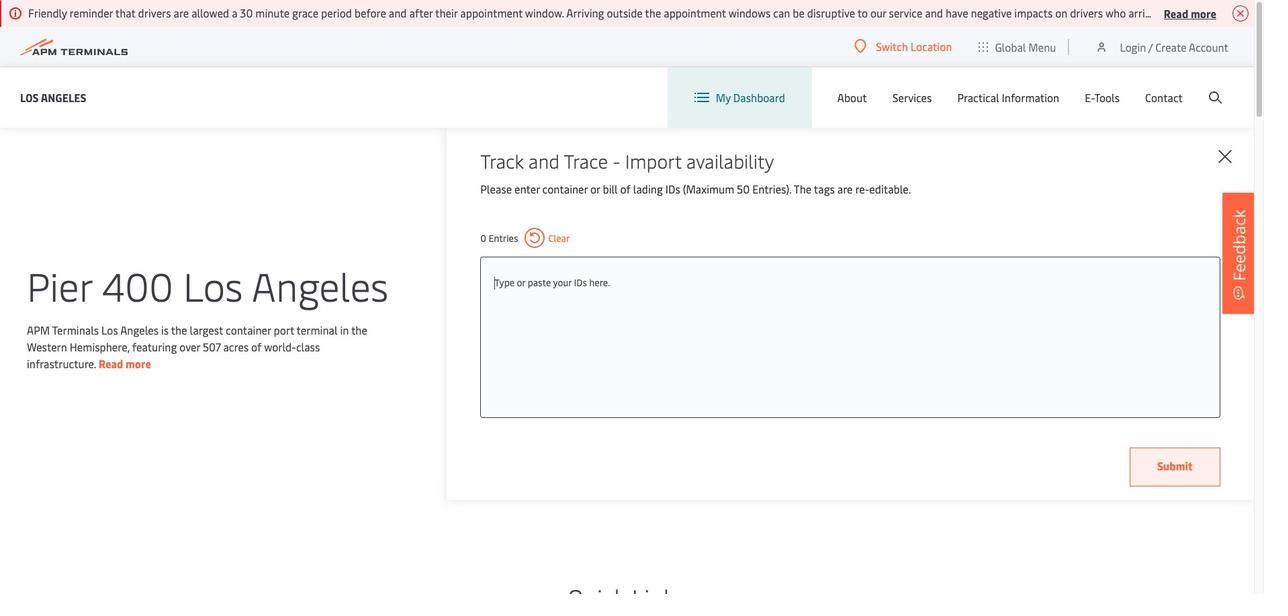 Task type: vqa. For each thing, say whether or not it's contained in the screenshot.
The Manage Truck Appointments
no



Task type: locate. For each thing, give the bounding box(es) containing it.
more inside button
[[1192, 6, 1217, 20]]

more for read more link
[[126, 356, 151, 371]]

ids right the your
[[574, 276, 587, 289]]

container
[[543, 181, 588, 196], [226, 322, 271, 337]]

terminal
[[297, 322, 338, 337]]

2 vertical spatial los
[[102, 322, 118, 337]]

can
[[774, 5, 791, 20]]

0 horizontal spatial angeles
[[41, 90, 86, 105]]

be
[[793, 5, 805, 20]]

2 horizontal spatial los
[[183, 258, 243, 312]]

angeles for apm terminals los angeles is the largest container port terminal in the western hemisphere, featuring over 507 acres of world-class infrastructure.
[[120, 322, 159, 337]]

los for 400
[[183, 258, 243, 312]]

and left the after
[[389, 5, 407, 20]]

paste
[[528, 276, 551, 289]]

0 entries
[[481, 232, 518, 244]]

1 horizontal spatial more
[[1192, 6, 1217, 20]]

0 horizontal spatial los
[[20, 90, 39, 105]]

0 horizontal spatial container
[[226, 322, 271, 337]]

that right 'drivers'
[[1237, 5, 1257, 20]]

or
[[591, 181, 601, 196], [517, 276, 526, 289]]

practical
[[958, 90, 1000, 105]]

0 horizontal spatial drivers
[[138, 5, 171, 20]]

arriving
[[567, 5, 605, 20]]

appointment
[[461, 5, 523, 20], [664, 5, 727, 20]]

0 vertical spatial read
[[1165, 6, 1189, 20]]

negative
[[972, 5, 1012, 20]]

a
[[232, 5, 238, 20], [1260, 5, 1265, 20]]

1 vertical spatial read
[[99, 356, 123, 371]]

1 horizontal spatial drivers
[[1071, 5, 1104, 20]]

2 horizontal spatial the
[[645, 5, 662, 20]]

or right type at left top
[[517, 276, 526, 289]]

pier
[[27, 258, 92, 312]]

0 vertical spatial angeles
[[41, 90, 86, 105]]

read more for read more link
[[99, 356, 151, 371]]

are left re-
[[838, 181, 853, 196]]

angeles
[[41, 90, 86, 105], [252, 258, 389, 312], [120, 322, 159, 337]]

drivers
[[1201, 5, 1234, 20]]

los inside los angeles "link"
[[20, 90, 39, 105]]

1 horizontal spatial appointment
[[664, 5, 727, 20]]

0 vertical spatial los
[[20, 90, 39, 105]]

0 vertical spatial ids
[[666, 181, 681, 196]]

that right reminder
[[115, 5, 136, 20]]

1 horizontal spatial or
[[591, 181, 601, 196]]

read inside button
[[1165, 6, 1189, 20]]

1 horizontal spatial of
[[621, 181, 631, 196]]

0 horizontal spatial and
[[389, 5, 407, 20]]

1 horizontal spatial angeles
[[120, 322, 159, 337]]

and up the enter
[[529, 148, 560, 173]]

los for terminals
[[102, 322, 118, 337]]

and left have
[[926, 5, 944, 20]]

close alert image
[[1233, 5, 1249, 22]]

0 horizontal spatial appointment
[[461, 5, 523, 20]]

/
[[1149, 39, 1154, 54]]

are
[[174, 5, 189, 20], [838, 181, 853, 196]]

2 horizontal spatial angeles
[[252, 258, 389, 312]]

1 vertical spatial angeles
[[252, 258, 389, 312]]

0 horizontal spatial more
[[126, 356, 151, 371]]

container up 'acres'
[[226, 322, 271, 337]]

on right 'impacts'
[[1056, 5, 1068, 20]]

read more for "read more" button
[[1165, 6, 1217, 20]]

0 horizontal spatial of
[[251, 339, 262, 354]]

featuring
[[132, 339, 177, 354]]

trace
[[564, 148, 608, 173]]

1 vertical spatial are
[[838, 181, 853, 196]]

read more
[[1165, 6, 1217, 20], [99, 356, 151, 371]]

my dashboard
[[716, 90, 786, 105]]

e-tools button
[[1086, 67, 1120, 128]]

2 on from the left
[[1159, 5, 1172, 20]]

1 horizontal spatial read
[[1165, 6, 1189, 20]]

on left time.
[[1159, 5, 1172, 20]]

0 horizontal spatial ids
[[574, 276, 587, 289]]

a left 30
[[232, 5, 238, 20]]

pier 400 los angeles
[[27, 258, 389, 312]]

read up login / create account
[[1165, 6, 1189, 20]]

in
[[340, 322, 349, 337]]

of right 'bill'
[[621, 181, 631, 196]]

appointment right the their
[[461, 5, 523, 20]]

angeles inside apm terminals los angeles is the largest container port terminal in the western hemisphere, featuring over 507 acres of world-class infrastructure.
[[120, 322, 159, 337]]

global menu
[[996, 39, 1057, 54]]

1 vertical spatial more
[[126, 356, 151, 371]]

minute
[[256, 5, 290, 20]]

0 horizontal spatial read more
[[99, 356, 151, 371]]

of
[[621, 181, 631, 196], [251, 339, 262, 354]]

2 horizontal spatial and
[[926, 5, 944, 20]]

1 drivers from the left
[[138, 5, 171, 20]]

0 horizontal spatial read
[[99, 356, 123, 371]]

apm
[[27, 322, 50, 337]]

1 horizontal spatial that
[[1237, 5, 1257, 20]]

port
[[274, 322, 294, 337]]

of right 'acres'
[[251, 339, 262, 354]]

0 horizontal spatial that
[[115, 5, 136, 20]]

read more up login / create account
[[1165, 6, 1217, 20]]

1 vertical spatial or
[[517, 276, 526, 289]]

their
[[436, 5, 458, 20]]

0 vertical spatial read more
[[1165, 6, 1217, 20]]

ids right lading
[[666, 181, 681, 196]]

2 vertical spatial angeles
[[120, 322, 159, 337]]

after
[[410, 5, 433, 20]]

more for "read more" button
[[1192, 6, 1217, 20]]

1 horizontal spatial are
[[838, 181, 853, 196]]

drivers left "allowed"
[[138, 5, 171, 20]]

read more button
[[1165, 5, 1217, 22]]

0 horizontal spatial the
[[171, 322, 187, 337]]

read for "read more" button
[[1165, 6, 1189, 20]]

before
[[355, 5, 386, 20]]

appointment left "windows"
[[664, 5, 727, 20]]

more
[[1192, 6, 1217, 20], [126, 356, 151, 371]]

los inside apm terminals los angeles is the largest container port terminal in the western hemisphere, featuring over 507 acres of world-class infrastructure.
[[102, 322, 118, 337]]

1 vertical spatial read more
[[99, 356, 151, 371]]

drivers left who
[[1071, 5, 1104, 20]]

global menu button
[[966, 27, 1070, 67]]

and
[[389, 5, 407, 20], [926, 5, 944, 20], [529, 148, 560, 173]]

ids
[[666, 181, 681, 196], [574, 276, 587, 289]]

0 vertical spatial or
[[591, 181, 601, 196]]

read
[[1165, 6, 1189, 20], [99, 356, 123, 371]]

read down the hemisphere, at the bottom of page
[[99, 356, 123, 371]]

impacts
[[1015, 5, 1053, 20]]

import
[[626, 148, 682, 173]]

more up account
[[1192, 6, 1217, 20]]

0 horizontal spatial a
[[232, 5, 238, 20]]

1 horizontal spatial los
[[102, 322, 118, 337]]

1 horizontal spatial read more
[[1165, 6, 1217, 20]]

the right in
[[351, 322, 368, 337]]

more down featuring
[[126, 356, 151, 371]]

a right close alert image
[[1260, 5, 1265, 20]]

or left 'bill'
[[591, 181, 601, 196]]

los
[[20, 90, 39, 105], [183, 258, 243, 312], [102, 322, 118, 337]]

1 horizontal spatial the
[[351, 322, 368, 337]]

menu
[[1029, 39, 1057, 54]]

0 horizontal spatial are
[[174, 5, 189, 20]]

the right outside
[[645, 5, 662, 20]]

0
[[481, 232, 487, 244]]

0 vertical spatial more
[[1192, 6, 1217, 20]]

that
[[115, 5, 136, 20], [1237, 5, 1257, 20]]

friendly reminder that drivers are allowed a 30 minute grace period before and after their appointment window. arriving outside the appointment windows can be disruptive to our service and have negative impacts on drivers who arrive on time. drivers that a
[[28, 5, 1265, 20]]

world-
[[264, 339, 296, 354]]

1 horizontal spatial on
[[1159, 5, 1172, 20]]

1 horizontal spatial container
[[543, 181, 588, 196]]

are left "allowed"
[[174, 5, 189, 20]]

drivers
[[138, 5, 171, 20], [1071, 5, 1104, 20]]

0 vertical spatial of
[[621, 181, 631, 196]]

tags
[[814, 181, 835, 196]]

largest
[[190, 322, 223, 337]]

50
[[737, 181, 750, 196]]

the right is
[[171, 322, 187, 337]]

1 vertical spatial los
[[183, 258, 243, 312]]

1 horizontal spatial a
[[1260, 5, 1265, 20]]

contact button
[[1146, 67, 1184, 128]]

container down trace
[[543, 181, 588, 196]]

-
[[613, 148, 621, 173]]

1 vertical spatial of
[[251, 339, 262, 354]]

1 horizontal spatial ids
[[666, 181, 681, 196]]

class
[[296, 339, 320, 354]]

my
[[716, 90, 731, 105]]

login / create account link
[[1096, 27, 1229, 67]]

0 horizontal spatial on
[[1056, 5, 1068, 20]]

practical information
[[958, 90, 1060, 105]]

outside
[[607, 5, 643, 20]]

type
[[495, 276, 515, 289]]

read more down the hemisphere, at the bottom of page
[[99, 356, 151, 371]]

track
[[481, 148, 524, 173]]

please
[[481, 181, 512, 196]]

location
[[911, 39, 953, 54]]

your
[[553, 276, 572, 289]]

1 vertical spatial container
[[226, 322, 271, 337]]



Task type: describe. For each thing, give the bounding box(es) containing it.
infrastructure.
[[27, 356, 96, 371]]

please enter container or bill of lading ids (maximum 50 entries). the tags are re-editable.
[[481, 181, 912, 196]]

entries).
[[753, 181, 792, 196]]

is
[[161, 322, 169, 337]]

editable.
[[870, 181, 912, 196]]

the
[[794, 181, 812, 196]]

switch location
[[877, 39, 953, 54]]

1 that from the left
[[115, 5, 136, 20]]

los angeles link
[[20, 89, 86, 106]]

about button
[[838, 67, 867, 128]]

read for read more link
[[99, 356, 123, 371]]

la secondary image
[[86, 342, 321, 544]]

lading
[[634, 181, 663, 196]]

container inside apm terminals los angeles is the largest container port terminal in the western hemisphere, featuring over 507 acres of world-class infrastructure.
[[226, 322, 271, 337]]

windows
[[729, 5, 771, 20]]

service
[[890, 5, 923, 20]]

1 horizontal spatial and
[[529, 148, 560, 173]]

account
[[1190, 39, 1229, 54]]

bill
[[603, 181, 618, 196]]

1 appointment from the left
[[461, 5, 523, 20]]

reminder
[[70, 5, 113, 20]]

e-tools
[[1086, 90, 1120, 105]]

e-
[[1086, 90, 1095, 105]]

1 a from the left
[[232, 5, 238, 20]]

clear button
[[525, 228, 570, 248]]

dashboard
[[734, 90, 786, 105]]

create
[[1156, 39, 1187, 54]]

have
[[946, 5, 969, 20]]

read more link
[[99, 356, 151, 371]]

hemisphere,
[[70, 339, 130, 354]]

submit button
[[1130, 448, 1221, 487]]

login / create account
[[1121, 39, 1229, 54]]

2 that from the left
[[1237, 5, 1257, 20]]

terminals
[[52, 322, 99, 337]]

disruptive
[[808, 5, 856, 20]]

angeles for pier 400 los angeles
[[252, 258, 389, 312]]

availability
[[687, 148, 774, 173]]

los angeles
[[20, 90, 86, 105]]

services button
[[893, 67, 932, 128]]

who
[[1106, 5, 1127, 20]]

feedback
[[1229, 210, 1251, 281]]

feedback button
[[1223, 193, 1257, 314]]

allowed
[[192, 5, 229, 20]]

our
[[871, 5, 887, 20]]

services
[[893, 90, 932, 105]]

clear
[[549, 232, 570, 244]]

friendly
[[28, 5, 67, 20]]

contact
[[1146, 90, 1184, 105]]

400
[[102, 258, 173, 312]]

over
[[180, 339, 200, 354]]

(maximum
[[683, 181, 735, 196]]

2 drivers from the left
[[1071, 5, 1104, 20]]

0 vertical spatial container
[[543, 181, 588, 196]]

of inside apm terminals los angeles is the largest container port terminal in the western hemisphere, featuring over 507 acres of world-class infrastructure.
[[251, 339, 262, 354]]

type or paste your ids here.
[[495, 276, 610, 289]]

enter
[[515, 181, 540, 196]]

information
[[1002, 90, 1060, 105]]

apm terminals los angeles is the largest container port terminal in the western hemisphere, featuring over 507 acres of world-class infrastructure.
[[27, 322, 368, 371]]

login
[[1121, 39, 1147, 54]]

2 a from the left
[[1260, 5, 1265, 20]]

acres
[[223, 339, 249, 354]]

grace
[[292, 5, 319, 20]]

0 vertical spatial are
[[174, 5, 189, 20]]

switch location button
[[855, 39, 953, 54]]

0 horizontal spatial or
[[517, 276, 526, 289]]

1 vertical spatial ids
[[574, 276, 587, 289]]

507
[[203, 339, 221, 354]]

2 appointment from the left
[[664, 5, 727, 20]]

my dashboard button
[[695, 67, 786, 128]]

global
[[996, 39, 1027, 54]]

about
[[838, 90, 867, 105]]

period
[[321, 5, 352, 20]]

here.
[[590, 276, 610, 289]]

Type or paste your IDs here text field
[[495, 271, 1207, 295]]

to
[[858, 5, 868, 20]]

re-
[[856, 181, 870, 196]]

practical information button
[[958, 67, 1060, 128]]

time.
[[1174, 5, 1198, 20]]

entries
[[489, 232, 518, 244]]

30
[[240, 5, 253, 20]]

angeles inside "link"
[[41, 90, 86, 105]]

submit
[[1158, 458, 1194, 473]]

1 on from the left
[[1056, 5, 1068, 20]]

switch
[[877, 39, 909, 54]]



